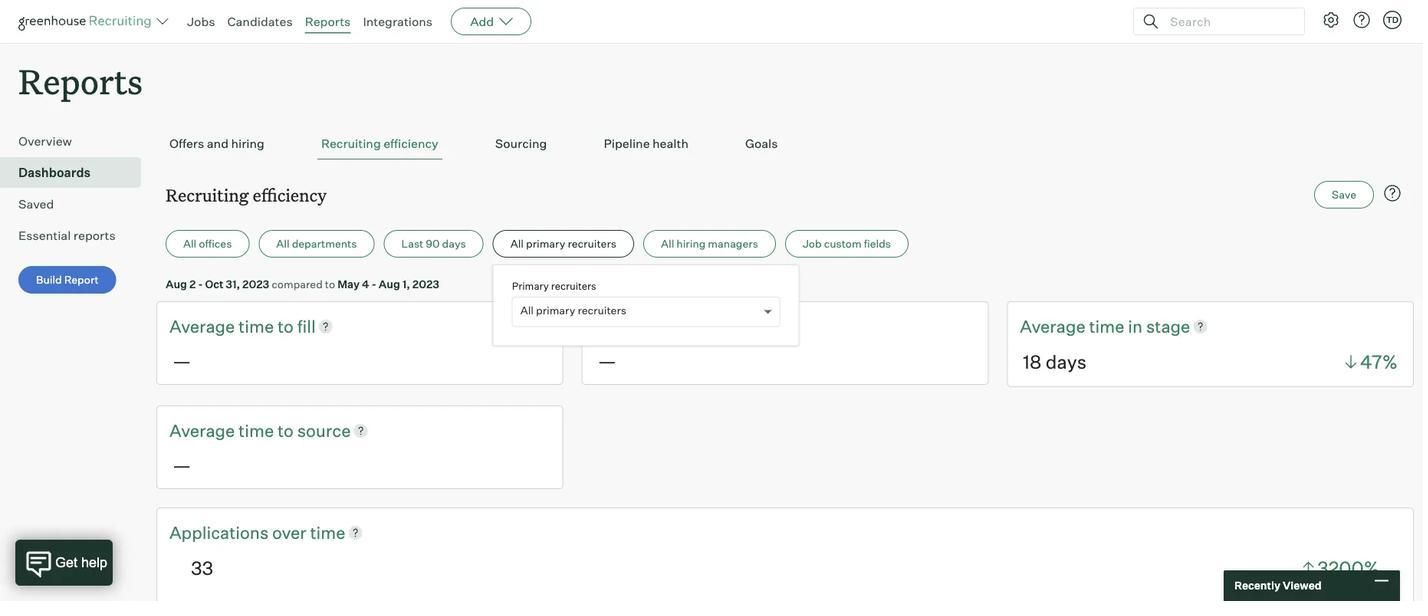 Task type: locate. For each thing, give the bounding box(es) containing it.
1 vertical spatial efficiency
[[253, 183, 327, 206]]

applications link
[[170, 521, 272, 544]]

faq image
[[1384, 184, 1402, 203]]

1 horizontal spatial hiring
[[677, 237, 706, 251]]

0 horizontal spatial days
[[442, 237, 466, 251]]

0 vertical spatial efficiency
[[384, 136, 439, 151]]

average time to
[[170, 316, 297, 337], [595, 316, 723, 337], [170, 420, 297, 441]]

days right 90
[[442, 237, 466, 251]]

recruiting efficiency inside button
[[321, 136, 439, 151]]

to left may at the top of the page
[[325, 277, 335, 291]]

all
[[183, 237, 197, 251], [276, 237, 290, 251], [511, 237, 524, 251], [661, 237, 674, 251], [521, 304, 534, 317]]

90
[[426, 237, 440, 251]]

hire link
[[723, 315, 753, 338]]

— for fill
[[173, 349, 191, 372]]

build
[[36, 273, 62, 287]]

— for hire
[[598, 349, 616, 372]]

saved
[[18, 197, 54, 212]]

to left source
[[278, 420, 294, 441]]

all primary recruiters up primary recruiters at the left of the page
[[511, 237, 617, 251]]

offices
[[199, 237, 232, 251]]

2023 right 1,
[[412, 277, 439, 291]]

time left in
[[1089, 316, 1125, 337]]

over link
[[272, 521, 310, 544]]

to link for hire
[[703, 315, 723, 338]]

fields
[[864, 237, 891, 251]]

time link left 'stage' link
[[1089, 315, 1128, 338]]

td button
[[1381, 8, 1405, 32]]

to left fill
[[278, 316, 294, 337]]

0 horizontal spatial aug
[[166, 277, 187, 291]]

efficiency
[[384, 136, 439, 151], [253, 183, 327, 206]]

average link for stage
[[1020, 315, 1089, 338]]

build report button
[[18, 266, 116, 294]]

recruiters down all primary recruiters button
[[551, 280, 597, 292]]

reports right candidates
[[305, 14, 351, 29]]

0 horizontal spatial reports
[[18, 58, 143, 104]]

- right 4
[[372, 277, 377, 291]]

recruiting
[[321, 136, 381, 151], [166, 183, 249, 206]]

time for stage
[[1089, 316, 1125, 337]]

0 vertical spatial recruiting efficiency
[[321, 136, 439, 151]]

0 vertical spatial all primary recruiters
[[511, 237, 617, 251]]

all primary recruiters button
[[493, 230, 634, 258]]

reports down greenhouse recruiting image
[[18, 58, 143, 104]]

time left hire
[[664, 316, 699, 337]]

primary up primary recruiters at the left of the page
[[526, 237, 566, 251]]

0 vertical spatial days
[[442, 237, 466, 251]]

all primary recruiters down primary recruiters at the left of the page
[[521, 304, 627, 317]]

aug
[[166, 277, 187, 291], [379, 277, 400, 291]]

oct
[[205, 277, 224, 291]]

0 vertical spatial recruiters
[[568, 237, 617, 251]]

build report
[[36, 273, 99, 287]]

tab list
[[166, 128, 1405, 160]]

2 aug from the left
[[379, 277, 400, 291]]

hiring left the managers
[[677, 237, 706, 251]]

1 horizontal spatial efficiency
[[384, 136, 439, 151]]

last 90 days
[[402, 237, 466, 251]]

all left the managers
[[661, 237, 674, 251]]

all inside button
[[183, 237, 197, 251]]

-
[[198, 277, 203, 291], [372, 277, 377, 291]]

0 horizontal spatial -
[[198, 277, 203, 291]]

time link left source link
[[239, 419, 278, 442]]

0 vertical spatial hiring
[[231, 136, 265, 151]]

1 horizontal spatial days
[[1046, 351, 1087, 374]]

time
[[239, 316, 274, 337], [664, 316, 699, 337], [1089, 316, 1125, 337], [239, 420, 274, 441], [310, 522, 346, 543]]

average link for source
[[170, 419, 239, 442]]

0 horizontal spatial hiring
[[231, 136, 265, 151]]

all up primary
[[511, 237, 524, 251]]

1 horizontal spatial aug
[[379, 277, 400, 291]]

time link
[[239, 315, 278, 338], [664, 315, 703, 338], [1089, 315, 1128, 338], [239, 419, 278, 442], [310, 521, 346, 544]]

2023
[[242, 277, 269, 291], [412, 277, 439, 291]]

greenhouse recruiting image
[[18, 12, 156, 31]]

1 vertical spatial recruiters
[[551, 280, 597, 292]]

3200%
[[1318, 557, 1380, 580]]

1 vertical spatial reports
[[18, 58, 143, 104]]

1 vertical spatial hiring
[[677, 237, 706, 251]]

applications over
[[170, 522, 310, 543]]

managers
[[708, 237, 758, 251]]

time left source
[[239, 420, 274, 441]]

aug left 2
[[166, 277, 187, 291]]

fill link
[[297, 315, 316, 338]]

1 aug from the left
[[166, 277, 187, 291]]

0 horizontal spatial recruiting
[[166, 183, 249, 206]]

primary
[[526, 237, 566, 251], [536, 304, 576, 317]]

recruiters down primary recruiters at the left of the page
[[578, 304, 627, 317]]

may
[[338, 277, 360, 291]]

time link left hire link
[[664, 315, 703, 338]]

47%
[[1361, 351, 1398, 374]]

recently viewed
[[1235, 579, 1322, 593]]

source
[[297, 420, 351, 441]]

0 vertical spatial primary
[[526, 237, 566, 251]]

time down 31,
[[239, 316, 274, 337]]

average time to for source
[[170, 420, 297, 441]]

all left departments
[[276, 237, 290, 251]]

1 horizontal spatial -
[[372, 277, 377, 291]]

fill
[[297, 316, 316, 337]]

0 horizontal spatial 2023
[[242, 277, 269, 291]]

hiring
[[231, 136, 265, 151], [677, 237, 706, 251]]

recruiters up primary recruiters at the left of the page
[[568, 237, 617, 251]]

average link
[[170, 315, 239, 338], [595, 315, 664, 338], [1020, 315, 1089, 338], [170, 419, 239, 442]]

hiring right and
[[231, 136, 265, 151]]

to link
[[278, 315, 297, 338], [703, 315, 723, 338], [278, 419, 297, 442]]

2 2023 from the left
[[412, 277, 439, 291]]

1 vertical spatial days
[[1046, 351, 1087, 374]]

all for all hiring managers button
[[661, 237, 674, 251]]

all departments button
[[259, 230, 375, 258]]

0 horizontal spatial efficiency
[[253, 183, 327, 206]]

to link for source
[[278, 419, 297, 442]]

dashboards
[[18, 165, 91, 180]]

dashboards link
[[18, 164, 135, 182]]

reports
[[305, 14, 351, 29], [18, 58, 143, 104]]

to left hire
[[703, 316, 719, 337]]

0 vertical spatial recruiting
[[321, 136, 381, 151]]

2023 right 31,
[[242, 277, 269, 291]]

time link right over
[[310, 521, 346, 544]]

in
[[1128, 316, 1143, 337]]

1 horizontal spatial recruiting
[[321, 136, 381, 151]]

all primary recruiters
[[511, 237, 617, 251], [521, 304, 627, 317]]

1 vertical spatial all primary recruiters
[[521, 304, 627, 317]]

jobs link
[[187, 14, 215, 29]]

reports
[[73, 228, 116, 243]]

1 horizontal spatial 2023
[[412, 277, 439, 291]]

sourcing button
[[491, 128, 551, 160]]

days right 18
[[1046, 351, 1087, 374]]

33
[[191, 557, 213, 580]]

all hiring managers
[[661, 237, 758, 251]]

recruiters
[[568, 237, 617, 251], [551, 280, 597, 292], [578, 304, 627, 317]]

primary down primary recruiters at the left of the page
[[536, 304, 576, 317]]

1 horizontal spatial reports
[[305, 14, 351, 29]]

saved link
[[18, 195, 135, 213]]

td button
[[1384, 11, 1402, 29]]

aug left 1,
[[379, 277, 400, 291]]

all left offices
[[183, 237, 197, 251]]

- right 2
[[198, 277, 203, 291]]

configure image
[[1322, 11, 1341, 29]]

recruiting efficiency
[[321, 136, 439, 151], [166, 183, 327, 206]]

td
[[1387, 15, 1399, 25]]

1 - from the left
[[198, 277, 203, 291]]

custom
[[824, 237, 862, 251]]

time link left fill link
[[239, 315, 278, 338]]

days
[[442, 237, 466, 251], [1046, 351, 1087, 374]]

recently
[[1235, 579, 1281, 593]]

in link
[[1128, 315, 1147, 338]]

2 - from the left
[[372, 277, 377, 291]]

31,
[[226, 277, 240, 291]]

to for fill
[[278, 316, 294, 337]]



Task type: describe. For each thing, give the bounding box(es) containing it.
departments
[[292, 237, 357, 251]]

recruiters inside button
[[568, 237, 617, 251]]

average time to for hire
[[595, 316, 723, 337]]

primary
[[512, 280, 549, 292]]

goals button
[[742, 128, 782, 160]]

time for fill
[[239, 316, 274, 337]]

to for source
[[278, 420, 294, 441]]

last 90 days button
[[384, 230, 484, 258]]

18 days
[[1023, 351, 1087, 374]]

jobs
[[187, 14, 215, 29]]

1 vertical spatial recruiting
[[166, 183, 249, 206]]

2
[[189, 277, 196, 291]]

time link for stage
[[1089, 315, 1128, 338]]

pipeline health button
[[600, 128, 693, 160]]

pipeline health
[[604, 136, 689, 151]]

last
[[402, 237, 424, 251]]

hiring inside all hiring managers button
[[677, 237, 706, 251]]

all offices button
[[166, 230, 250, 258]]

primary inside button
[[526, 237, 566, 251]]

stage
[[1147, 316, 1191, 337]]

report
[[64, 273, 99, 287]]

essential
[[18, 228, 71, 243]]

average time to for fill
[[170, 316, 297, 337]]

— for source
[[173, 454, 191, 477]]

tab list containing offers and hiring
[[166, 128, 1405, 160]]

save
[[1332, 188, 1357, 201]]

time for source
[[239, 420, 274, 441]]

candidates link
[[227, 14, 293, 29]]

hire
[[723, 316, 753, 337]]

recruiting efficiency button
[[317, 128, 442, 160]]

average for stage
[[1020, 316, 1086, 337]]

average link for fill
[[170, 315, 239, 338]]

offers and hiring button
[[166, 128, 268, 160]]

save button
[[1315, 181, 1374, 209]]

essential reports link
[[18, 226, 135, 245]]

1,
[[402, 277, 410, 291]]

time right over
[[310, 522, 346, 543]]

4
[[362, 277, 369, 291]]

stage link
[[1147, 315, 1191, 338]]

average link for hire
[[595, 315, 664, 338]]

0 vertical spatial reports
[[305, 14, 351, 29]]

all hiring managers button
[[644, 230, 776, 258]]

recruiting inside button
[[321, 136, 381, 151]]

applications
[[170, 522, 269, 543]]

job custom fields
[[803, 237, 891, 251]]

job
[[803, 237, 822, 251]]

hiring inside offers and hiring button
[[231, 136, 265, 151]]

sourcing
[[495, 136, 547, 151]]

to for hire
[[703, 316, 719, 337]]

job custom fields button
[[785, 230, 909, 258]]

average for fill
[[170, 316, 235, 337]]

all for all primary recruiters button
[[511, 237, 524, 251]]

all primary recruiters inside button
[[511, 237, 617, 251]]

compared
[[272, 277, 323, 291]]

offers and hiring
[[170, 136, 265, 151]]

integrations
[[363, 14, 433, 29]]

average for hire
[[595, 316, 660, 337]]

Search text field
[[1167, 10, 1291, 33]]

overview
[[18, 134, 72, 149]]

reports link
[[305, 14, 351, 29]]

all departments
[[276, 237, 357, 251]]

efficiency inside recruiting efficiency button
[[384, 136, 439, 151]]

1 vertical spatial recruiting efficiency
[[166, 183, 327, 206]]

days inside button
[[442, 237, 466, 251]]

all down primary
[[521, 304, 534, 317]]

average for source
[[170, 420, 235, 441]]

1 vertical spatial primary
[[536, 304, 576, 317]]

essential reports
[[18, 228, 116, 243]]

integrations link
[[363, 14, 433, 29]]

time for hire
[[664, 316, 699, 337]]

time link for source
[[239, 419, 278, 442]]

18
[[1023, 351, 1042, 374]]

source link
[[297, 419, 351, 442]]

pipeline
[[604, 136, 650, 151]]

all offices
[[183, 237, 232, 251]]

aug 2 - oct 31, 2023 compared to may 4 - aug 1, 2023
[[166, 277, 439, 291]]

goals
[[746, 136, 778, 151]]

time link for hire
[[664, 315, 703, 338]]

all for all departments button
[[276, 237, 290, 251]]

primary recruiters
[[512, 280, 597, 292]]

to link for fill
[[278, 315, 297, 338]]

add button
[[451, 8, 532, 35]]

offers
[[170, 136, 204, 151]]

health
[[653, 136, 689, 151]]

viewed
[[1283, 579, 1322, 593]]

1 2023 from the left
[[242, 277, 269, 291]]

average time in
[[1020, 316, 1147, 337]]

time link for fill
[[239, 315, 278, 338]]

candidates
[[227, 14, 293, 29]]

over
[[272, 522, 307, 543]]

overview link
[[18, 132, 135, 150]]

all for all offices button
[[183, 237, 197, 251]]

2 vertical spatial recruiters
[[578, 304, 627, 317]]

add
[[470, 14, 494, 29]]

and
[[207, 136, 229, 151]]



Task type: vqa. For each thing, say whether or not it's contained in the screenshot.
Goal
no



